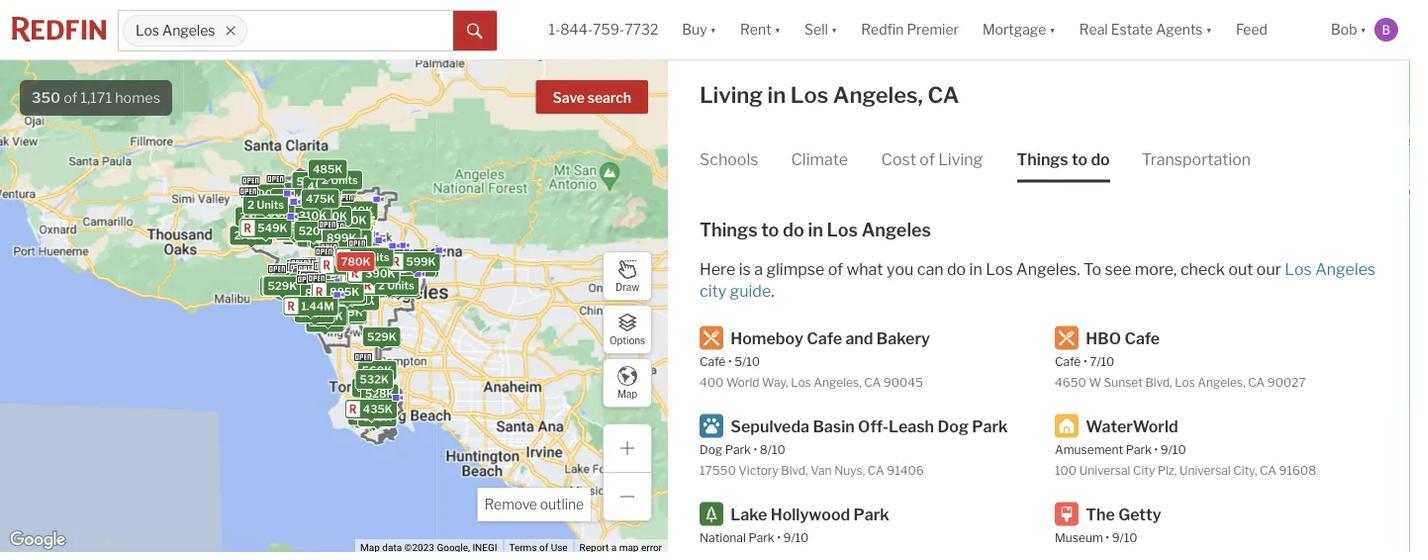 Task type: describe. For each thing, give the bounding box(es) containing it.
1 vertical spatial 529k
[[268, 280, 297, 293]]

9 for national
[[784, 531, 792, 545]]

395k
[[259, 206, 289, 219]]

2 vertical spatial 515k
[[333, 308, 361, 321]]

off-
[[858, 417, 889, 437]]

735k
[[374, 277, 404, 290]]

1 horizontal spatial living
[[939, 150, 983, 169]]

map
[[618, 388, 638, 400]]

0 vertical spatial 595k
[[297, 175, 326, 188]]

1 horizontal spatial 570k
[[355, 253, 384, 266]]

800k
[[331, 260, 361, 273]]

dog inside dog park • 8 /10 17550 victory blvd, van nuys, ca 91406
[[700, 443, 723, 457]]

los up what
[[827, 219, 858, 241]]

bakery
[[877, 329, 931, 348]]

los up the climate element
[[791, 81, 829, 108]]

728k
[[313, 232, 342, 244]]

to
[[1084, 260, 1102, 279]]

• down the
[[1106, 531, 1110, 545]]

things to do element
[[1017, 133, 1111, 183]]

419k
[[334, 234, 362, 247]]

999k
[[303, 277, 333, 290]]

560k
[[362, 364, 392, 377]]

/10 inside café • 7 /10 4650 w sunset blvd, los angeles, ca 90027
[[1097, 355, 1115, 369]]

lake hollywood park
[[731, 505, 890, 525]]

draw
[[616, 281, 640, 293]]

1 vertical spatial 490k
[[343, 262, 374, 275]]

schools element
[[700, 133, 759, 183]]

city
[[1134, 463, 1156, 478]]

0 vertical spatial 498k
[[344, 255, 374, 268]]

▾ for sell ▾
[[832, 21, 838, 38]]

search
[[588, 90, 632, 106]]

can
[[918, 260, 944, 279]]

998k
[[315, 274, 345, 287]]

5 inside café • 5 /10 400 world way, los angeles, ca 90045
[[735, 355, 743, 369]]

sell ▾ button
[[805, 0, 838, 59]]

/10 inside café • 5 /10 400 world way, los angeles, ca 90045
[[743, 355, 760, 369]]

620k
[[333, 258, 363, 271]]

do for things to do in los angeles
[[783, 219, 805, 241]]

90045
[[884, 375, 924, 389]]

0 vertical spatial 589k
[[329, 257, 359, 270]]

agents
[[1157, 21, 1204, 38]]

350k
[[303, 197, 333, 210]]

0 vertical spatial in
[[768, 81, 786, 108]]

0 vertical spatial 695k
[[280, 224, 310, 237]]

1 vertical spatial 595k
[[356, 265, 385, 278]]

hollywood
[[771, 505, 851, 525]]

here
[[700, 260, 736, 279]]

1-844-759-7732
[[549, 21, 659, 38]]

1 horizontal spatial 549k
[[365, 269, 395, 282]]

rent ▾ button
[[729, 0, 793, 59]]

sepulveda
[[731, 417, 810, 437]]

waterworld
[[1087, 417, 1179, 437]]

600k
[[268, 215, 299, 228]]

remove los angeles image
[[225, 25, 237, 37]]

460k
[[301, 216, 331, 229]]

1 vertical spatial 850k
[[330, 270, 360, 283]]

0 horizontal spatial 570k
[[312, 232, 341, 245]]

of for living
[[920, 150, 935, 169]]

751k
[[334, 234, 361, 247]]

90027
[[1268, 375, 1307, 389]]

9 for amusement
[[1161, 443, 1169, 457]]

1 vertical spatial 499k
[[333, 306, 363, 319]]

1 horizontal spatial .
[[1077, 260, 1081, 279]]

1 vertical spatial 498k
[[305, 286, 335, 299]]

1 horizontal spatial dog
[[938, 417, 969, 437]]

angeles, inside café • 7 /10 4650 w sunset blvd, los angeles, ca 90027
[[1198, 375, 1246, 389]]

91608
[[1280, 463, 1317, 478]]

1 vertical spatial 495k
[[277, 224, 307, 236]]

ca inside café • 5 /10 400 world way, los angeles, ca 90045
[[865, 375, 881, 389]]

365k
[[250, 201, 280, 214]]

1.73m
[[300, 274, 332, 287]]

968k
[[309, 283, 339, 296]]

480k
[[363, 268, 394, 281]]

angeles left remove los angeles icon
[[162, 22, 215, 39]]

1 vertical spatial 485k
[[312, 232, 342, 245]]

2 vertical spatial 545k
[[302, 281, 332, 294]]

victory
[[739, 463, 779, 478]]

transportation element
[[1142, 133, 1252, 183]]

angeles, down redfin
[[833, 81, 924, 108]]

los inside café • 5 /10 400 world way, los angeles, ca 90045
[[791, 375, 812, 389]]

• down the lake hollywood park
[[777, 531, 781, 545]]

469k
[[261, 209, 291, 222]]

remove outline button
[[478, 488, 591, 522]]

1 horizontal spatial 849k
[[332, 270, 362, 282]]

700k
[[313, 310, 343, 323]]

1 horizontal spatial 520k
[[341, 254, 371, 267]]

798k
[[298, 269, 327, 282]]

0 horizontal spatial 685k
[[309, 277, 339, 290]]

0 vertical spatial 1.19m
[[287, 229, 317, 242]]

1 horizontal spatial 629k
[[366, 269, 395, 282]]

submit search image
[[468, 23, 483, 39]]

7732
[[625, 21, 659, 38]]

0 horizontal spatial .
[[772, 282, 775, 301]]

cost of living
[[882, 150, 983, 169]]

2 horizontal spatial 570k
[[395, 252, 425, 265]]

user photo image
[[1375, 18, 1399, 42]]

4650
[[1055, 375, 1087, 389]]

1,171
[[81, 89, 112, 106]]

2.40m
[[293, 277, 328, 290]]

0 horizontal spatial 435k
[[276, 221, 306, 234]]

cafe for homeboy
[[807, 329, 843, 348]]

sunset
[[1105, 375, 1143, 389]]

w
[[1090, 375, 1102, 389]]

769k
[[312, 315, 341, 328]]

1 horizontal spatial 740k
[[345, 246, 375, 259]]

things to do in los angeles
[[700, 219, 932, 241]]

to for things to do
[[1072, 150, 1088, 169]]

blvd, for basin
[[782, 463, 808, 478]]

470k
[[345, 295, 375, 308]]

café for homeboy
[[700, 355, 726, 369]]

city,
[[1234, 463, 1258, 478]]

0 vertical spatial living
[[700, 81, 763, 108]]

sepulveda basin off-leash dog park
[[731, 417, 1008, 437]]

0 vertical spatial 685k
[[342, 252, 372, 265]]

1.70m
[[297, 275, 330, 288]]

/10 inside amusement park • 9 /10 100 universal city plz, universal city, ca 91608
[[1169, 443, 1187, 457]]

blvd, for cafe
[[1146, 375, 1173, 389]]

outline
[[540, 497, 584, 513]]

838k
[[299, 225, 329, 238]]

buy ▾ button
[[683, 0, 717, 59]]

options
[[610, 335, 646, 347]]

91406
[[887, 463, 925, 478]]

redfin
[[862, 21, 904, 38]]

375k
[[280, 224, 309, 237]]

2.48m
[[319, 274, 353, 287]]

los angeles
[[136, 22, 215, 39]]

0 vertical spatial 499k
[[355, 269, 385, 281]]

539k
[[251, 222, 281, 235]]

0 vertical spatial 559k
[[333, 289, 362, 301]]

nuys,
[[835, 463, 866, 478]]

1 vertical spatial 545k
[[323, 225, 352, 238]]

990k
[[382, 279, 413, 292]]

0 vertical spatial 495k
[[257, 209, 287, 222]]

angeles left to
[[1017, 260, 1077, 279]]

leash
[[889, 417, 935, 437]]

guide
[[730, 282, 772, 301]]

1 vertical spatial 785k
[[298, 269, 327, 281]]

draw button
[[603, 251, 652, 301]]

lake
[[731, 505, 768, 525]]

0 vertical spatial 425k
[[323, 184, 352, 197]]

400k
[[260, 207, 291, 220]]

0 horizontal spatial 500k
[[250, 188, 281, 200]]

bob ▾
[[1332, 21, 1367, 38]]

1-844-759-7732 link
[[549, 21, 659, 38]]

homeboy
[[731, 329, 804, 348]]

cost of living element
[[882, 133, 983, 183]]

0 vertical spatial 629k
[[275, 186, 304, 199]]

mortgage
[[983, 21, 1047, 38]]

van
[[811, 463, 832, 478]]

• inside café • 7 /10 4650 w sunset blvd, los angeles, ca 90027
[[1084, 355, 1088, 369]]

climate element
[[792, 133, 849, 183]]

ca inside amusement park • 9 /10 100 universal city plz, universal city, ca 91608
[[1260, 463, 1277, 478]]

1 vertical spatial in
[[808, 219, 824, 241]]

transportation
[[1142, 150, 1252, 169]]

more,
[[1135, 260, 1178, 279]]

ca inside café • 7 /10 4650 w sunset blvd, los angeles, ca 90027
[[1249, 375, 1266, 389]]

estate
[[1112, 21, 1154, 38]]

café for hbo
[[1055, 355, 1082, 369]]

1 vertical spatial 589k
[[357, 404, 387, 417]]

865k
[[247, 217, 277, 230]]

angeles up 'you'
[[862, 219, 932, 241]]

real estate agents ▾
[[1080, 21, 1213, 38]]

/10 inside dog park • 8 /10 17550 victory blvd, van nuys, ca 91406
[[768, 443, 786, 457]]

sell ▾ button
[[793, 0, 850, 59]]

check
[[1181, 260, 1226, 279]]

1.63m
[[342, 264, 375, 277]]

585k
[[284, 200, 314, 213]]

google image
[[5, 528, 70, 553]]

1 horizontal spatial 1.19m
[[356, 270, 386, 283]]

2.90m
[[307, 271, 341, 284]]

redfin premier
[[862, 21, 959, 38]]

1 vertical spatial 1.10m
[[312, 310, 344, 322]]

homes
[[115, 89, 160, 106]]

0 vertical spatial 529k
[[350, 262, 379, 275]]



Task type: locate. For each thing, give the bounding box(es) containing it.
0 horizontal spatial living
[[700, 81, 763, 108]]

0 vertical spatial 815k
[[335, 256, 363, 268]]

493k
[[247, 210, 277, 223]]

park inside dog park • 8 /10 17550 victory blvd, van nuys, ca 91406
[[725, 443, 751, 457]]

in down rent ▾ dropdown button
[[768, 81, 786, 108]]

to for things to do in los angeles
[[762, 219, 780, 241]]

0 vertical spatial 5
[[314, 272, 321, 285]]

0 vertical spatial 485k
[[313, 163, 343, 176]]

1 vertical spatial 5
[[735, 355, 743, 369]]

1 horizontal spatial 475k
[[353, 409, 382, 422]]

440k
[[260, 207, 290, 220]]

2 horizontal spatial of
[[920, 150, 935, 169]]

0 vertical spatial 490k
[[246, 216, 276, 229]]

homeboy cafe and bakery
[[731, 329, 931, 348]]

495k
[[257, 209, 287, 222], [277, 224, 307, 236]]

dog up 17550
[[700, 443, 723, 457]]

1 horizontal spatial 9
[[1113, 531, 1120, 545]]

/10 down sepulveda
[[768, 443, 786, 457]]

do for things to do
[[1091, 150, 1111, 169]]

of left what
[[828, 260, 844, 279]]

▾ for buy ▾
[[711, 21, 717, 38]]

. down glimpse
[[772, 282, 775, 301]]

/10 up "w"
[[1097, 355, 1115, 369]]

2 vertical spatial do
[[948, 260, 967, 279]]

do inside things to do element
[[1091, 150, 1111, 169]]

0 vertical spatial 515k
[[275, 192, 303, 205]]

0 vertical spatial 540k
[[365, 274, 396, 287]]

map region
[[0, 0, 691, 553]]

7
[[1090, 355, 1097, 369]]

los right sunset
[[1176, 375, 1196, 389]]

450k
[[307, 180, 338, 193]]

1.44m
[[301, 300, 334, 313]]

1 vertical spatial 740k
[[345, 246, 375, 259]]

angeles right our
[[1316, 260, 1376, 279]]

• up the world
[[729, 355, 732, 369]]

• left 8
[[754, 443, 758, 457]]

0 vertical spatial of
[[64, 89, 77, 106]]

0 horizontal spatial 475k
[[306, 193, 335, 206]]

350
[[32, 89, 61, 106]]

1 vertical spatial 815k
[[309, 270, 337, 283]]

café inside café • 5 /10 400 world way, los angeles, ca 90045
[[700, 355, 726, 369]]

park for amusement park • 9 /10 100 universal city plz, universal city, ca 91608
[[1126, 443, 1152, 457]]

475k down 528k
[[353, 409, 382, 422]]

▾ right bob
[[1361, 21, 1367, 38]]

0 horizontal spatial café
[[700, 355, 726, 369]]

1.19m
[[287, 229, 317, 242], [356, 270, 386, 283]]

569k
[[357, 382, 387, 395]]

0 vertical spatial 850k
[[350, 253, 380, 266]]

save search
[[553, 90, 632, 106]]

1.40m
[[330, 260, 363, 273], [310, 268, 343, 281]]

of for 1,171
[[64, 89, 77, 106]]

0 horizontal spatial 629k
[[275, 186, 304, 199]]

2 vertical spatial in
[[970, 260, 983, 279]]

▾ for rent ▾
[[775, 21, 781, 38]]

los inside café • 7 /10 4650 w sunset blvd, los angeles, ca 90027
[[1176, 375, 1196, 389]]

1 vertical spatial 849k
[[332, 270, 362, 282]]

park for dog park • 8 /10 17550 victory blvd, van nuys, ca 91406
[[725, 443, 751, 457]]

1 vertical spatial 685k
[[309, 277, 339, 290]]

2 vertical spatial 529k
[[367, 331, 397, 344]]

/10 up the world
[[743, 355, 760, 369]]

angeles, left 90027
[[1198, 375, 1246, 389]]

9 inside amusement park • 9 /10 100 universal city plz, universal city, ca 91608
[[1161, 443, 1169, 457]]

0 horizontal spatial 1.19m
[[287, 229, 317, 242]]

park left 8
[[725, 443, 751, 457]]

universal down 'amusement'
[[1080, 463, 1131, 478]]

of inside here is a glimpse of what you can do in los angeles . to see more, check out our los angeles city guide .
[[828, 260, 844, 279]]

17550
[[700, 463, 736, 478]]

do left transportation
[[1091, 150, 1111, 169]]

1.10m
[[335, 255, 367, 268], [312, 310, 344, 322]]

0 horizontal spatial 520k
[[299, 225, 328, 238]]

498k
[[344, 255, 374, 268], [305, 286, 335, 299]]

1.52m
[[321, 273, 353, 286]]

0 horizontal spatial 849k
[[279, 224, 309, 237]]

living right cost
[[939, 150, 983, 169]]

339k
[[260, 202, 290, 215]]

los up the homes
[[136, 22, 159, 39]]

universal right the plz,
[[1180, 463, 1231, 478]]

park inside amusement park • 9 /10 100 universal city plz, universal city, ca 91608
[[1126, 443, 1152, 457]]

angeles, down homeboy cafe and bakery
[[814, 375, 862, 389]]

6 ▾ from the left
[[1361, 21, 1367, 38]]

500k down 532k
[[365, 388, 395, 401]]

1 cafe from the left
[[807, 329, 843, 348]]

▾ right agents
[[1206, 21, 1213, 38]]

ca left '90045'
[[865, 375, 881, 389]]

▾ right buy
[[711, 21, 717, 38]]

and
[[846, 329, 874, 348]]

0 vertical spatial 785k
[[272, 220, 301, 233]]

cafe right hbo
[[1125, 329, 1161, 348]]

2 café from the left
[[1055, 355, 1082, 369]]

1 horizontal spatial 595k
[[356, 265, 385, 278]]

national
[[700, 531, 746, 545]]

925k
[[330, 272, 359, 285]]

. left to
[[1077, 260, 1081, 279]]

695k
[[280, 224, 310, 237], [299, 273, 329, 286]]

0 vertical spatial dog
[[938, 417, 969, 437]]

▾ right the sell
[[832, 21, 838, 38]]

0 horizontal spatial 490k
[[246, 216, 276, 229]]

bob
[[1332, 21, 1358, 38]]

ca up cost of living element
[[928, 81, 960, 108]]

349k
[[278, 223, 308, 236]]

1.35m
[[333, 255, 366, 268], [332, 258, 365, 271], [320, 273, 352, 286], [276, 276, 309, 289], [298, 299, 331, 312]]

sell
[[805, 21, 829, 38]]

getty
[[1119, 505, 1162, 525]]

1 horizontal spatial 685k
[[342, 252, 372, 265]]

1 horizontal spatial 515k
[[333, 308, 361, 321]]

1.80m
[[310, 270, 343, 283], [297, 275, 330, 288]]

▾ right mortgage
[[1050, 21, 1056, 38]]

1 vertical spatial of
[[920, 150, 935, 169]]

▾ inside buy ▾ dropdown button
[[711, 21, 717, 38]]

1 universal from the left
[[1080, 463, 1131, 478]]

park for national park • 9 /10
[[749, 531, 775, 545]]

0 horizontal spatial do
[[783, 219, 805, 241]]

ca inside dog park • 8 /10 17550 victory blvd, van nuys, ca 91406
[[868, 463, 885, 478]]

1 vertical spatial 435k
[[363, 403, 393, 416]]

0 vertical spatial blvd,
[[1146, 375, 1173, 389]]

1 vertical spatial 515k
[[374, 278, 402, 290]]

2
[[322, 174, 329, 187], [316, 178, 323, 191], [300, 195, 307, 208], [248, 199, 255, 211], [273, 222, 279, 235], [245, 223, 252, 236], [278, 223, 285, 236], [277, 224, 284, 237], [274, 224, 281, 237], [333, 228, 340, 241], [353, 251, 360, 264], [339, 253, 346, 266], [346, 253, 353, 266], [328, 257, 334, 270], [322, 258, 329, 271], [337, 259, 344, 272], [398, 261, 405, 274], [387, 262, 394, 275], [325, 264, 332, 276], [309, 269, 315, 281], [361, 269, 367, 281], [309, 269, 316, 281], [308, 269, 315, 282], [351, 270, 358, 283], [307, 270, 314, 283], [308, 270, 315, 283], [308, 271, 315, 283], [307, 271, 314, 284], [295, 271, 302, 284], [316, 272, 323, 285], [316, 272, 323, 285], [316, 273, 322, 285], [326, 273, 333, 286], [317, 274, 324, 287], [368, 274, 375, 287], [369, 274, 376, 287], [370, 277, 377, 290], [372, 279, 379, 291], [378, 279, 385, 292], [264, 280, 271, 293]]

5
[[314, 272, 321, 285], [735, 355, 743, 369]]

in
[[768, 81, 786, 108], [808, 219, 824, 241], [970, 260, 983, 279]]

/10 up the plz,
[[1169, 443, 1187, 457]]

0 horizontal spatial cafe
[[807, 329, 843, 348]]

map button
[[603, 358, 652, 408]]

▾ right the rent
[[775, 21, 781, 38]]

532k
[[360, 373, 389, 386]]

1 horizontal spatial do
[[948, 260, 967, 279]]

0 vertical spatial .
[[1077, 260, 1081, 279]]

9 up the plz,
[[1161, 443, 1169, 457]]

▾ inside real estate agents ▾ link
[[1206, 21, 1213, 38]]

779k
[[365, 261, 393, 274]]

things for things to do
[[1017, 150, 1069, 169]]

things for things to do in los angeles
[[700, 219, 758, 241]]

844-
[[561, 21, 593, 38]]

in right can
[[970, 260, 983, 279]]

9 down the getty
[[1113, 531, 1120, 545]]

• inside café • 5 /10 400 world way, los angeles, ca 90045
[[729, 355, 732, 369]]

park right leash
[[972, 417, 1008, 437]]

rent
[[741, 21, 772, 38]]

1 vertical spatial living
[[939, 150, 983, 169]]

café up 4650
[[1055, 355, 1082, 369]]

1 vertical spatial things
[[700, 219, 758, 241]]

0 vertical spatial 520k
[[299, 225, 328, 238]]

do inside here is a glimpse of what you can do in los angeles . to see more, check out our los angeles city guide .
[[948, 260, 967, 279]]

1.48m
[[330, 256, 363, 269]]

475k up the 430k
[[306, 193, 335, 206]]

• up the plz,
[[1155, 443, 1159, 457]]

café inside café • 7 /10 4650 w sunset blvd, los angeles, ca 90027
[[1055, 355, 1082, 369]]

0 vertical spatial 740k
[[306, 223, 336, 236]]

cafe for hbo
[[1125, 329, 1161, 348]]

blvd, right sunset
[[1146, 375, 1173, 389]]

885k
[[330, 286, 360, 299], [305, 286, 335, 299]]

0 vertical spatial 475k
[[306, 193, 335, 206]]

living up 'schools' element
[[700, 81, 763, 108]]

in inside here is a glimpse of what you can do in los angeles . to see more, check out our los angeles city guide .
[[970, 260, 983, 279]]

559k down 669k
[[333, 289, 362, 301]]

2 ▾ from the left
[[775, 21, 781, 38]]

1 horizontal spatial universal
[[1180, 463, 1231, 478]]

/10 down the lake hollywood park
[[792, 531, 809, 545]]

▾ inside mortgage ▾ dropdown button
[[1050, 21, 1056, 38]]

angeles
[[162, 22, 215, 39], [862, 219, 932, 241], [1017, 260, 1077, 279], [1316, 260, 1376, 279]]

museum
[[1055, 531, 1104, 545]]

0 horizontal spatial 595k
[[297, 175, 326, 188]]

amusement park • 9 /10 100 universal city plz, universal city, ca 91608
[[1055, 443, 1317, 478]]

0 horizontal spatial things
[[700, 219, 758, 241]]

▾ for mortgage ▾
[[1050, 21, 1056, 38]]

2 cafe from the left
[[1125, 329, 1161, 348]]

1 vertical spatial dog
[[700, 443, 723, 457]]

blvd, inside café • 7 /10 4650 w sunset blvd, los angeles, ca 90027
[[1146, 375, 1173, 389]]

785k
[[272, 220, 301, 233], [298, 269, 327, 281]]

dog
[[938, 417, 969, 437], [700, 443, 723, 457]]

/10 down the getty
[[1120, 531, 1138, 545]]

• inside dog park • 8 /10 17550 victory blvd, van nuys, ca 91406
[[754, 443, 758, 457]]

2 horizontal spatial do
[[1091, 150, 1111, 169]]

1 horizontal spatial 500k
[[365, 388, 395, 401]]

los right way,
[[791, 375, 812, 389]]

1.28m
[[267, 280, 299, 293]]

city
[[700, 282, 727, 301]]

435k
[[276, 221, 306, 234], [363, 403, 393, 416]]

1 horizontal spatial 498k
[[344, 255, 374, 268]]

1 vertical spatial 540k
[[357, 403, 387, 416]]

• inside amusement park • 9 /10 100 universal city plz, universal city, ca 91608
[[1155, 443, 1159, 457]]

dog right leash
[[938, 417, 969, 437]]

1 horizontal spatial things
[[1017, 150, 1069, 169]]

5 inside map region
[[314, 272, 321, 285]]

café up 400
[[700, 355, 726, 369]]

528k
[[365, 388, 395, 400]]

▾
[[711, 21, 717, 38], [775, 21, 781, 38], [832, 21, 838, 38], [1050, 21, 1056, 38], [1206, 21, 1213, 38], [1361, 21, 1367, 38]]

park up city
[[1126, 443, 1152, 457]]

1 vertical spatial 500k
[[365, 388, 395, 401]]

1 vertical spatial 520k
[[341, 254, 371, 267]]

▾ inside rent ▾ dropdown button
[[775, 21, 781, 38]]

mortgage ▾ button
[[971, 0, 1068, 59]]

1 vertical spatial 425k
[[307, 209, 336, 222]]

775k
[[346, 294, 374, 307]]

park down 'nuys,' at the bottom
[[854, 505, 890, 525]]

4
[[374, 276, 381, 289]]

do up glimpse
[[783, 219, 805, 241]]

blvd, inside dog park • 8 /10 17550 victory blvd, van nuys, ca 91406
[[782, 463, 808, 478]]

927k
[[372, 276, 401, 289]]

world
[[727, 375, 760, 389]]

0 vertical spatial to
[[1072, 150, 1088, 169]]

0 horizontal spatial to
[[762, 219, 780, 241]]

of
[[64, 89, 77, 106], [920, 150, 935, 169], [828, 260, 844, 279]]

5 ▾ from the left
[[1206, 21, 1213, 38]]

580k
[[354, 268, 385, 281]]

cafe left and
[[807, 329, 843, 348]]

ca left 90027
[[1249, 375, 1266, 389]]

750k
[[333, 228, 362, 241], [305, 232, 334, 245], [341, 252, 371, 265]]

605k
[[361, 269, 391, 282]]

0 vertical spatial 1.10m
[[335, 255, 367, 268]]

670k
[[280, 225, 310, 238]]

do right can
[[948, 260, 967, 279]]

mortgage ▾ button
[[983, 0, 1056, 59]]

629k
[[275, 186, 304, 199], [366, 269, 395, 282]]

you
[[887, 260, 914, 279]]

1 vertical spatial 559k
[[334, 309, 364, 321]]

1 horizontal spatial to
[[1072, 150, 1088, 169]]

515k
[[275, 192, 303, 205], [374, 278, 402, 290], [333, 308, 361, 321]]

1 vertical spatial 695k
[[299, 273, 329, 286]]

9 down the lake hollywood park
[[784, 531, 792, 545]]

0 vertical spatial 545k
[[299, 203, 329, 216]]

None search field
[[247, 11, 454, 50]]

park
[[972, 417, 1008, 437], [725, 443, 751, 457], [1126, 443, 1152, 457], [854, 505, 890, 525], [749, 531, 775, 545]]

860k
[[268, 280, 298, 293]]

out
[[1229, 260, 1254, 279]]

0 horizontal spatial 740k
[[306, 223, 336, 236]]

525k
[[325, 230, 355, 243]]

remove
[[485, 497, 538, 513]]

of right cost
[[920, 150, 935, 169]]

4 ▾ from the left
[[1050, 21, 1056, 38]]

799k
[[370, 250, 399, 263]]

559k down 470k
[[334, 309, 364, 321]]

in up glimpse
[[808, 219, 824, 241]]

of right 350
[[64, 89, 77, 106]]

2 horizontal spatial 515k
[[374, 278, 402, 290]]

0 horizontal spatial universal
[[1080, 463, 1131, 478]]

• left 7
[[1084, 355, 1088, 369]]

0 vertical spatial things
[[1017, 150, 1069, 169]]

3 ▾ from the left
[[832, 21, 838, 38]]

park down lake
[[749, 531, 775, 545]]

angeles, inside café • 5 /10 400 world way, los angeles, ca 90045
[[814, 375, 862, 389]]

▾ for bob ▾
[[1361, 21, 1367, 38]]

way,
[[762, 375, 789, 389]]

los
[[136, 22, 159, 39], [791, 81, 829, 108], [827, 219, 858, 241], [986, 260, 1014, 279], [1285, 260, 1313, 279], [791, 375, 812, 389], [1176, 375, 1196, 389]]

ca right 'nuys,' at the bottom
[[868, 463, 885, 478]]

feed button
[[1225, 0, 1320, 59]]

2 vertical spatial of
[[828, 260, 844, 279]]

see
[[1106, 260, 1132, 279]]

485k
[[313, 163, 343, 176], [312, 232, 342, 245]]

1 horizontal spatial in
[[808, 219, 824, 241]]

0 horizontal spatial 5
[[314, 272, 321, 285]]

0 horizontal spatial 515k
[[275, 192, 303, 205]]

our
[[1257, 260, 1282, 279]]

los right can
[[986, 260, 1014, 279]]

0 horizontal spatial 549k
[[258, 222, 288, 234]]

▾ inside sell ▾ dropdown button
[[832, 21, 838, 38]]

los right our
[[1285, 260, 1313, 279]]

climate
[[792, 150, 849, 169]]

699k
[[388, 262, 418, 275], [332, 265, 362, 278], [352, 274, 382, 287], [372, 279, 402, 292], [310, 317, 340, 329], [310, 317, 340, 330]]

675k
[[311, 315, 340, 328]]

1 horizontal spatial 435k
[[363, 403, 393, 416]]

0 horizontal spatial of
[[64, 89, 77, 106]]

1 ▾ from the left
[[711, 21, 717, 38]]

things to do
[[1017, 150, 1111, 169]]

888k
[[360, 269, 390, 282]]

3.50m
[[381, 282, 416, 295]]

2 horizontal spatial in
[[970, 260, 983, 279]]

blvd, left van
[[782, 463, 808, 478]]

ca right the city,
[[1260, 463, 1277, 478]]

575k
[[256, 199, 285, 212]]

1 café from the left
[[700, 355, 726, 369]]

500k up 365k
[[250, 188, 281, 200]]

1 vertical spatial 475k
[[353, 409, 382, 422]]

0 vertical spatial 849k
[[279, 224, 309, 237]]

2 universal from the left
[[1180, 463, 1231, 478]]



Task type: vqa. For each thing, say whether or not it's contained in the screenshot.


